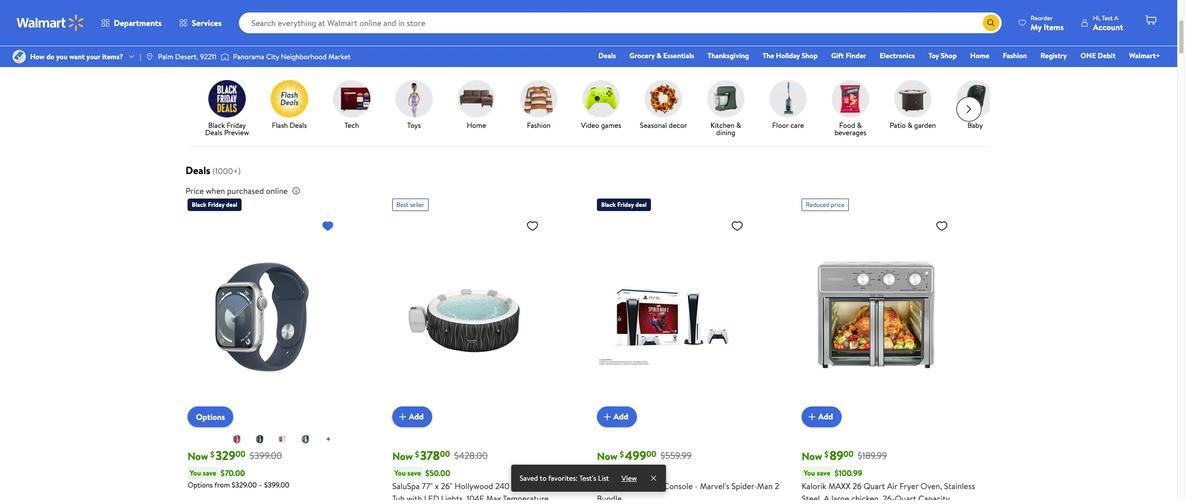 Task type: describe. For each thing, give the bounding box(es) containing it.
& for dining
[[737, 120, 742, 130]]

one debit
[[1081, 50, 1116, 61]]

add to favorites list, playstation 5 disc console - marvel's spider-man 2 bundle image
[[731, 219, 744, 232]]

seasonal decor
[[640, 120, 687, 130]]

deals (1000+)
[[186, 163, 241, 177]]

26
[[853, 480, 862, 492]]

baby link
[[949, 80, 1003, 131]]

$ for 378
[[415, 448, 419, 460]]

-
[[695, 480, 698, 492]]

floor care
[[773, 120, 805, 130]]

0 horizontal spatial home
[[467, 120, 486, 130]]

seasonal decor link
[[637, 80, 691, 131]]

do
[[46, 51, 54, 62]]

$559.99
[[661, 449, 692, 462]]

$189.99
[[858, 449, 888, 462]]

decor
[[669, 120, 687, 130]]

Search in deals search field
[[186, 38, 500, 63]]

video
[[581, 120, 600, 130]]

price
[[186, 185, 204, 196]]

add to cart image for 378
[[397, 410, 409, 423]]

black friday deals preview link
[[200, 80, 254, 138]]

a inside "you save $100.99 kalorik maxx 26 quart air fryer oven, stainless steel, a large chicken, 26-quart capacity"
[[824, 493, 830, 500]]

kalorik maxx 26 quart air fryer oven, stainless steel, a large chicken, 26-quart capacity image
[[802, 215, 953, 419]]

now $ 499 00 $559.99
[[597, 446, 692, 464]]

$329.00
[[232, 480, 257, 490]]

playstation 5 disc console - marvel's spider-man 2 bundle image
[[597, 215, 748, 419]]

$60.99
[[630, 467, 655, 479]]

black friday deal for 499
[[601, 200, 647, 209]]

add for 499
[[614, 411, 629, 422]]

electronics link
[[875, 50, 920, 61]]

1 shop from the left
[[802, 50, 818, 61]]

price
[[831, 200, 845, 209]]

(1000+)
[[212, 165, 241, 177]]

inflatable
[[527, 480, 561, 492]]

man
[[758, 480, 773, 492]]

search icon image
[[988, 19, 996, 27]]

saluspa 77" x 26" hollywood 240 gal. inflatable hot tub with led lights, 104f max temperature image
[[392, 215, 543, 419]]

00 for 329
[[236, 448, 246, 460]]

89
[[830, 446, 844, 464]]

deals up price
[[186, 163, 210, 177]]

you for 329
[[190, 468, 201, 478]]

Deals search field
[[173, 17, 1005, 63]]

1 vertical spatial home link
[[450, 80, 504, 131]]

 image for panorama
[[221, 51, 229, 62]]

$70.00
[[221, 467, 245, 479]]

save for 378
[[408, 468, 421, 478]]

view button
[[618, 465, 641, 492]]

deals inside "link"
[[599, 50, 616, 61]]

search image
[[194, 46, 202, 55]]

cart contains 0 items total amount $0.00 image
[[1145, 14, 1158, 27]]

one
[[1081, 50, 1097, 61]]

a inside "hi, test a account"
[[1115, 13, 1119, 22]]

patio & garden image
[[895, 80, 932, 117]]

add button for 89
[[802, 406, 842, 427]]

kitchen & dining link
[[699, 80, 753, 138]]

walmart+
[[1130, 50, 1161, 61]]

max
[[486, 493, 501, 500]]

debit
[[1098, 50, 1116, 61]]

your
[[86, 51, 101, 62]]

26-
[[883, 493, 895, 500]]

electronics
[[880, 50, 915, 61]]

departments
[[114, 17, 162, 29]]

add to favorites list, saluspa 77" x 26" hollywood 240 gal. inflatable hot tub with led lights, 104f max temperature image
[[527, 219, 539, 232]]

flash deals image
[[271, 80, 308, 117]]

now for 378
[[392, 449, 413, 463]]

marvel's
[[700, 480, 730, 492]]

& for garden
[[908, 120, 913, 130]]

lights,
[[441, 493, 465, 500]]

baby
[[968, 120, 983, 130]]

remove from favorites list, apple watch series 9 gps 41mm silver aluminum case with storm blue sport band - s/m image
[[322, 219, 334, 232]]

walmart+ link
[[1125, 50, 1165, 61]]

–
[[259, 480, 263, 490]]

00 for 499
[[647, 448, 657, 460]]

large
[[832, 493, 850, 500]]

fashion image
[[520, 80, 558, 117]]

save for 499
[[612, 468, 626, 478]]

seasonal decor image
[[645, 80, 683, 117]]

$ for 499
[[620, 448, 624, 460]]

reorder my items
[[1031, 13, 1064, 32]]

how do you want your items?
[[30, 51, 123, 62]]

beverages
[[835, 127, 867, 138]]

flash deals
[[272, 120, 307, 130]]

save for 89
[[817, 468, 831, 478]]

& for essentials
[[657, 50, 662, 61]]

5
[[640, 480, 644, 492]]

one debit link
[[1076, 50, 1121, 61]]

video games
[[581, 120, 622, 130]]

add button for 378
[[392, 406, 432, 427]]

$ for 89
[[825, 448, 829, 460]]

floorcare image
[[770, 80, 807, 117]]

you for 89
[[804, 468, 816, 478]]

to
[[540, 473, 547, 483]]

city
[[266, 51, 279, 62]]

purchased
[[227, 185, 264, 196]]

$100.99
[[835, 467, 863, 479]]

+ button
[[317, 431, 340, 448]]

food & beverages
[[835, 120, 867, 138]]

disc
[[646, 480, 662, 492]]

Search search field
[[239, 12, 1002, 33]]

1 horizontal spatial quart
[[895, 493, 917, 500]]

black friday deal for 329
[[192, 200, 237, 209]]

care
[[791, 120, 805, 130]]

when
[[206, 185, 225, 196]]

add for 378
[[409, 411, 424, 422]]

& for beverages
[[857, 120, 862, 130]]

market
[[329, 51, 351, 62]]

saluspa
[[392, 480, 420, 492]]

palm desert, 92211
[[158, 51, 217, 62]]

reduced
[[806, 200, 830, 209]]

now for 499
[[597, 449, 618, 463]]

midnight image
[[253, 433, 266, 445]]

grocery
[[630, 50, 655, 61]]

now for 89
[[802, 449, 823, 463]]

black for 499
[[601, 200, 616, 209]]

hot
[[563, 480, 577, 492]]

kitchen
[[711, 120, 735, 130]]

saved to favorites: test's list
[[520, 473, 609, 483]]

next slide for chipmodulewithimages list image
[[957, 96, 982, 121]]

deals inside search field
[[186, 17, 208, 30]]

price when purchased online
[[186, 185, 288, 196]]

thanksgiving
[[708, 50, 750, 61]]

$ for 329
[[210, 448, 215, 460]]

panorama
[[233, 51, 264, 62]]

1 horizontal spatial fashion link
[[999, 50, 1032, 61]]

thanksgiving link
[[703, 50, 754, 61]]

friday for 499
[[618, 200, 634, 209]]

0 horizontal spatial fashion link
[[512, 80, 566, 131]]

tub
[[392, 493, 405, 500]]

92211
[[200, 51, 217, 62]]

console
[[664, 480, 693, 492]]



Task type: locate. For each thing, give the bounding box(es) containing it.
gal.
[[512, 480, 525, 492]]

 image right 92211
[[221, 51, 229, 62]]

3 00 from the left
[[647, 448, 657, 460]]

patio
[[890, 120, 906, 130]]

0 vertical spatial options
[[196, 411, 225, 422]]

&
[[657, 50, 662, 61], [737, 120, 742, 130], [857, 120, 862, 130], [908, 120, 913, 130]]

1 add from the left
[[409, 411, 424, 422]]

$399.00
[[250, 449, 282, 462], [264, 480, 290, 490]]

$ left 89
[[825, 448, 829, 460]]

kitchen and dining image
[[707, 80, 745, 117]]

options
[[196, 411, 225, 422], [188, 480, 213, 490]]

save inside you save $60.99 playstation 5 disc console - marvel's spider-man 2 bundle
[[612, 468, 626, 478]]

you up kalorik
[[804, 468, 816, 478]]

deals link
[[594, 50, 621, 61]]

2 add button from the left
[[597, 406, 637, 427]]

add button
[[392, 406, 432, 427], [597, 406, 637, 427], [802, 406, 842, 427]]

flash
[[272, 120, 288, 130]]

led
[[424, 493, 439, 500]]

378
[[420, 446, 440, 464]]

you up saluspa
[[395, 468, 406, 478]]

3 add from the left
[[819, 411, 834, 422]]

104f
[[467, 493, 484, 500]]

quart up chicken,
[[864, 480, 886, 492]]

grocery & essentials link
[[625, 50, 699, 61]]

hi, test a account
[[1094, 13, 1124, 32]]

home image
[[458, 80, 495, 117]]

shop right the holiday
[[802, 50, 818, 61]]

$ left 378
[[415, 448, 419, 460]]

3 now from the left
[[597, 449, 618, 463]]

services button
[[171, 10, 231, 35]]

deal for 329
[[226, 200, 237, 209]]

1 horizontal spatial friday
[[227, 120, 246, 130]]

0 horizontal spatial black
[[192, 200, 206, 209]]

1 vertical spatial quart
[[895, 493, 917, 500]]

$399.00 inside you save $70.00 options from $329.00 – $399.00
[[264, 480, 290, 490]]

the
[[763, 50, 775, 61]]

2 horizontal spatial add to cart image
[[806, 410, 819, 423]]

add to cart image
[[397, 410, 409, 423], [601, 410, 614, 423], [806, 410, 819, 423]]

$ left 499
[[620, 448, 624, 460]]

2 horizontal spatial add button
[[802, 406, 842, 427]]

food & beverages image
[[832, 80, 870, 117]]

0 horizontal spatial add to cart image
[[397, 410, 409, 423]]

00 inside now $ 378 00 $428.00
[[440, 448, 450, 460]]

0 horizontal spatial  image
[[145, 53, 154, 61]]

2 horizontal spatial add
[[819, 411, 834, 422]]

gift
[[832, 50, 844, 61]]

add to cart image for 499
[[601, 410, 614, 423]]

you
[[56, 51, 68, 62]]

now $ 329 00 $399.00
[[188, 446, 282, 464]]

add button up 499
[[597, 406, 637, 427]]

you left $70.00
[[190, 468, 201, 478]]

3 $ from the left
[[620, 448, 624, 460]]

how
[[30, 51, 45, 62]]

add to cart image for 89
[[806, 410, 819, 423]]

& right patio
[[908, 120, 913, 130]]

2 00 from the left
[[440, 448, 450, 460]]

list
[[598, 473, 609, 483]]

holiday
[[776, 50, 800, 61]]

00
[[236, 448, 246, 460], [440, 448, 450, 460], [647, 448, 657, 460], [844, 448, 854, 460]]

+
[[326, 433, 331, 446]]

panorama city neighborhood market
[[233, 51, 351, 62]]

save
[[203, 468, 216, 478], [408, 468, 421, 478], [612, 468, 626, 478], [817, 468, 831, 478]]

1 horizontal spatial home
[[971, 50, 990, 61]]

3 you from the left
[[599, 468, 611, 478]]

items?
[[102, 51, 123, 62]]

0 horizontal spatial a
[[824, 493, 830, 500]]

add button up 378
[[392, 406, 432, 427]]

0 horizontal spatial black friday deal
[[192, 200, 237, 209]]

games
[[601, 120, 622, 130]]

0 horizontal spatial friday
[[208, 200, 225, 209]]

1 horizontal spatial home link
[[966, 50, 995, 61]]

4 save from the left
[[817, 468, 831, 478]]

home
[[971, 50, 990, 61], [467, 120, 486, 130]]

quart down fryer
[[895, 493, 917, 500]]

00 down (product)red image
[[236, 448, 246, 460]]

you inside you save $70.00 options from $329.00 – $399.00
[[190, 468, 201, 478]]

& right grocery
[[657, 50, 662, 61]]

save up saluspa
[[408, 468, 421, 478]]

services
[[192, 17, 222, 29]]

you save $100.99 kalorik maxx 26 quart air fryer oven, stainless steel, a large chicken, 26-quart capacity
[[802, 467, 976, 500]]

$399.00 down midnight image
[[250, 449, 282, 462]]

now up 'list'
[[597, 449, 618, 463]]

now left 329
[[188, 449, 208, 463]]

4 you from the left
[[804, 468, 816, 478]]

baby image
[[957, 80, 994, 117]]

food
[[840, 120, 856, 130]]

1 save from the left
[[203, 468, 216, 478]]

 image for palm
[[145, 53, 154, 61]]

1 black friday deal from the left
[[192, 200, 237, 209]]

1 vertical spatial $399.00
[[264, 480, 290, 490]]

0 vertical spatial home link
[[966, 50, 995, 61]]

reorder
[[1031, 13, 1053, 22]]

add button for 499
[[597, 406, 637, 427]]

food & beverages link
[[824, 80, 878, 138]]

air
[[888, 480, 898, 492]]

options up 329
[[196, 411, 225, 422]]

3 save from the left
[[612, 468, 626, 478]]

2 now from the left
[[392, 449, 413, 463]]

$ inside now $ 499 00 $559.99
[[620, 448, 624, 460]]

2 save from the left
[[408, 468, 421, 478]]

a left large
[[824, 493, 830, 500]]

spider-
[[732, 480, 758, 492]]

hollywood
[[455, 480, 493, 492]]

steel,
[[802, 493, 822, 500]]

1 00 from the left
[[236, 448, 246, 460]]

2 add from the left
[[614, 411, 629, 422]]

dining
[[717, 127, 736, 138]]

|
[[140, 51, 141, 62]]

palm
[[158, 51, 173, 62]]

tech
[[345, 120, 359, 130]]

oven,
[[921, 480, 943, 492]]

add up 89
[[819, 411, 834, 422]]

floor care link
[[762, 80, 816, 131]]

online
[[266, 185, 288, 196]]

friday for 329
[[208, 200, 225, 209]]

 image
[[221, 51, 229, 62], [145, 53, 154, 61]]

deals
[[186, 17, 208, 30], [599, 50, 616, 61], [290, 120, 307, 130], [205, 127, 223, 138], [186, 163, 210, 177]]

$399.00 inside the now $ 329 00 $399.00
[[250, 449, 282, 462]]

deals inside black friday deals preview
[[205, 127, 223, 138]]

0 vertical spatial $399.00
[[250, 449, 282, 462]]

0 horizontal spatial shop
[[802, 50, 818, 61]]

1 add to cart image from the left
[[397, 410, 409, 423]]

0 horizontal spatial fashion
[[527, 120, 551, 130]]

1 $ from the left
[[210, 448, 215, 460]]

2 black friday deal from the left
[[601, 200, 647, 209]]

& inside kitchen & dining
[[737, 120, 742, 130]]

1 you from the left
[[190, 468, 201, 478]]

silver image
[[299, 433, 312, 445]]

4 00 from the left
[[844, 448, 854, 460]]

toys link
[[387, 80, 441, 131]]

2 add to cart image from the left
[[601, 410, 614, 423]]

0 horizontal spatial home link
[[450, 80, 504, 131]]

$ left 329
[[210, 448, 215, 460]]

you inside "you save $100.99 kalorik maxx 26 quart air fryer oven, stainless steel, a large chicken, 26-quart capacity"
[[804, 468, 816, 478]]

now inside now $ 499 00 $559.99
[[597, 449, 618, 463]]

now left 89
[[802, 449, 823, 463]]

 image
[[12, 50, 26, 63]]

00 for 89
[[844, 448, 854, 460]]

account
[[1094, 21, 1124, 32]]

pink image
[[276, 433, 289, 445]]

deals left the preview
[[205, 127, 223, 138]]

save up playstation
[[612, 468, 626, 478]]

1 horizontal spatial add button
[[597, 406, 637, 427]]

deals left grocery
[[599, 50, 616, 61]]

1 horizontal spatial a
[[1115, 13, 1119, 22]]

you for 378
[[395, 468, 406, 478]]

0 vertical spatial fashion
[[1003, 50, 1028, 61]]

black friday deals image
[[208, 80, 246, 117]]

$399.00 right '–'
[[264, 480, 290, 490]]

items
[[1044, 21, 1064, 32]]

essentials
[[664, 50, 694, 61]]

walmart image
[[17, 15, 84, 31]]

now left 378
[[392, 449, 413, 463]]

now $ 378 00 $428.00
[[392, 446, 488, 464]]

add up 378
[[409, 411, 424, 422]]

deals up search icon
[[186, 17, 208, 30]]

00 inside now $ 499 00 $559.99
[[647, 448, 657, 460]]

x
[[435, 480, 439, 492]]

1 vertical spatial a
[[824, 493, 830, 500]]

2 $ from the left
[[415, 448, 419, 460]]

quart
[[864, 480, 886, 492], [895, 493, 917, 500]]

fryer
[[900, 480, 919, 492]]

best seller
[[397, 200, 425, 209]]

fashion link
[[999, 50, 1032, 61], [512, 80, 566, 131]]

1 horizontal spatial black friday deal
[[601, 200, 647, 209]]

desert,
[[175, 51, 198, 62]]

black friday deals preview
[[205, 120, 249, 138]]

you
[[190, 468, 201, 478], [395, 468, 406, 478], [599, 468, 611, 478], [804, 468, 816, 478]]

00 for 378
[[440, 448, 450, 460]]

friday inside black friday deals preview
[[227, 120, 246, 130]]

26"
[[441, 480, 453, 492]]

0 horizontal spatial deal
[[226, 200, 237, 209]]

deals right the 'flash'
[[290, 120, 307, 130]]

00 up $100.99
[[844, 448, 854, 460]]

apple watch series 9 gps 41mm silver aluminum case with storm blue sport band - s/m image
[[188, 215, 338, 419]]

toy shop link
[[924, 50, 962, 61]]

1 now from the left
[[188, 449, 208, 463]]

1 horizontal spatial add to cart image
[[601, 410, 614, 423]]

3 add to cart image from the left
[[806, 410, 819, 423]]

00 up $50.00
[[440, 448, 450, 460]]

1 vertical spatial fashion link
[[512, 80, 566, 131]]

& right "food"
[[857, 120, 862, 130]]

2 horizontal spatial black
[[601, 200, 616, 209]]

0 vertical spatial home
[[971, 50, 990, 61]]

1 horizontal spatial black
[[208, 120, 225, 130]]

4 $ from the left
[[825, 448, 829, 460]]

you right the test's
[[599, 468, 611, 478]]

add to favorites list, kalorik maxx 26 quart air fryer oven, stainless steel, a large chicken, 26-quart capacity image
[[936, 219, 949, 232]]

1 horizontal spatial fashion
[[1003, 50, 1028, 61]]

tech image
[[333, 80, 371, 117]]

2 you from the left
[[395, 468, 406, 478]]

garden
[[915, 120, 936, 130]]

 image right |
[[145, 53, 154, 61]]

you for 499
[[599, 468, 611, 478]]

legal information image
[[292, 186, 300, 195]]

0 horizontal spatial add button
[[392, 406, 432, 427]]

& inside food & beverages
[[857, 120, 862, 130]]

registry
[[1041, 50, 1068, 61]]

0 vertical spatial a
[[1115, 13, 1119, 22]]

save inside you save $70.00 options from $329.00 – $399.00
[[203, 468, 216, 478]]

1 vertical spatial home
[[467, 120, 486, 130]]

black inside black friday deals preview
[[208, 120, 225, 130]]

$ inside 'now $ 89 00 $189.99'
[[825, 448, 829, 460]]

fashion left registry link
[[1003, 50, 1028, 61]]

tech link
[[325, 80, 379, 131]]

a right test
[[1115, 13, 1119, 22]]

temperature
[[503, 493, 549, 500]]

2 deal from the left
[[636, 200, 647, 209]]

save for 329
[[203, 468, 216, 478]]

0 vertical spatial quart
[[864, 480, 886, 492]]

favorites:
[[548, 473, 578, 483]]

1 horizontal spatial deal
[[636, 200, 647, 209]]

2 horizontal spatial friday
[[618, 200, 634, 209]]

black for 329
[[192, 200, 206, 209]]

video games image
[[583, 80, 620, 117]]

save inside you save $50.00 saluspa 77" x 26" hollywood 240 gal. inflatable hot tub with led lights, 104f max temperature
[[408, 468, 421, 478]]

& right dining
[[737, 120, 742, 130]]

test's
[[580, 473, 597, 483]]

test
[[1102, 13, 1113, 22]]

you save $50.00 saluspa 77" x 26" hollywood 240 gal. inflatable hot tub with led lights, 104f max temperature
[[392, 467, 577, 500]]

save up from
[[203, 468, 216, 478]]

0 horizontal spatial quart
[[864, 480, 886, 492]]

1 deal from the left
[[226, 200, 237, 209]]

1 horizontal spatial add
[[614, 411, 629, 422]]

3 add button from the left
[[802, 406, 842, 427]]

shop
[[802, 50, 818, 61], [941, 50, 957, 61]]

fashion down fashion image
[[527, 120, 551, 130]]

capacity
[[919, 493, 950, 500]]

$ inside now $ 378 00 $428.00
[[415, 448, 419, 460]]

toy
[[929, 50, 940, 61]]

(product)red image
[[231, 433, 243, 445]]

toys
[[407, 120, 421, 130]]

add up 499
[[614, 411, 629, 422]]

deal for 499
[[636, 200, 647, 209]]

now inside the now $ 329 00 $399.00
[[188, 449, 208, 463]]

save inside "you save $100.99 kalorik maxx 26 quart air fryer oven, stainless steel, a large chicken, 26-quart capacity"
[[817, 468, 831, 478]]

1 add button from the left
[[392, 406, 432, 427]]

now inside now $ 378 00 $428.00
[[392, 449, 413, 463]]

4 now from the left
[[802, 449, 823, 463]]

00 inside the now $ 329 00 $399.00
[[236, 448, 246, 460]]

0 vertical spatial fashion link
[[999, 50, 1032, 61]]

2 shop from the left
[[941, 50, 957, 61]]

you inside you save $60.99 playstation 5 disc console - marvel's spider-man 2 bundle
[[599, 468, 611, 478]]

add button up 89
[[802, 406, 842, 427]]

00 inside 'now $ 89 00 $189.99'
[[844, 448, 854, 460]]

now inside 'now $ 89 00 $189.99'
[[802, 449, 823, 463]]

240
[[495, 480, 510, 492]]

1 horizontal spatial  image
[[221, 51, 229, 62]]

options inside you save $70.00 options from $329.00 – $399.00
[[188, 480, 213, 490]]

shop right toy
[[941, 50, 957, 61]]

00 up the $60.99
[[647, 448, 657, 460]]

$ inside the now $ 329 00 $399.00
[[210, 448, 215, 460]]

save up kalorik
[[817, 468, 831, 478]]

0 horizontal spatial add
[[409, 411, 424, 422]]

add for 89
[[819, 411, 834, 422]]

1 horizontal spatial shop
[[941, 50, 957, 61]]

now for 329
[[188, 449, 208, 463]]

toys image
[[396, 80, 433, 117]]

Walmart Site-Wide search field
[[239, 12, 1002, 33]]

home down home image
[[467, 120, 486, 130]]

preview
[[224, 127, 249, 138]]

home down 'search icon'
[[971, 50, 990, 61]]

close image
[[650, 474, 658, 482]]

options left from
[[188, 480, 213, 490]]

video games link
[[574, 80, 628, 131]]

2
[[775, 480, 780, 492]]

home link
[[966, 50, 995, 61], [450, 80, 504, 131]]

1 vertical spatial options
[[188, 480, 213, 490]]

you inside you save $50.00 saluspa 77" x 26" hollywood 240 gal. inflatable hot tub with led lights, 104f max temperature
[[395, 468, 406, 478]]

1 vertical spatial fashion
[[527, 120, 551, 130]]



Task type: vqa. For each thing, say whether or not it's contained in the screenshot.
'Next slide for hero3Across list' image
no



